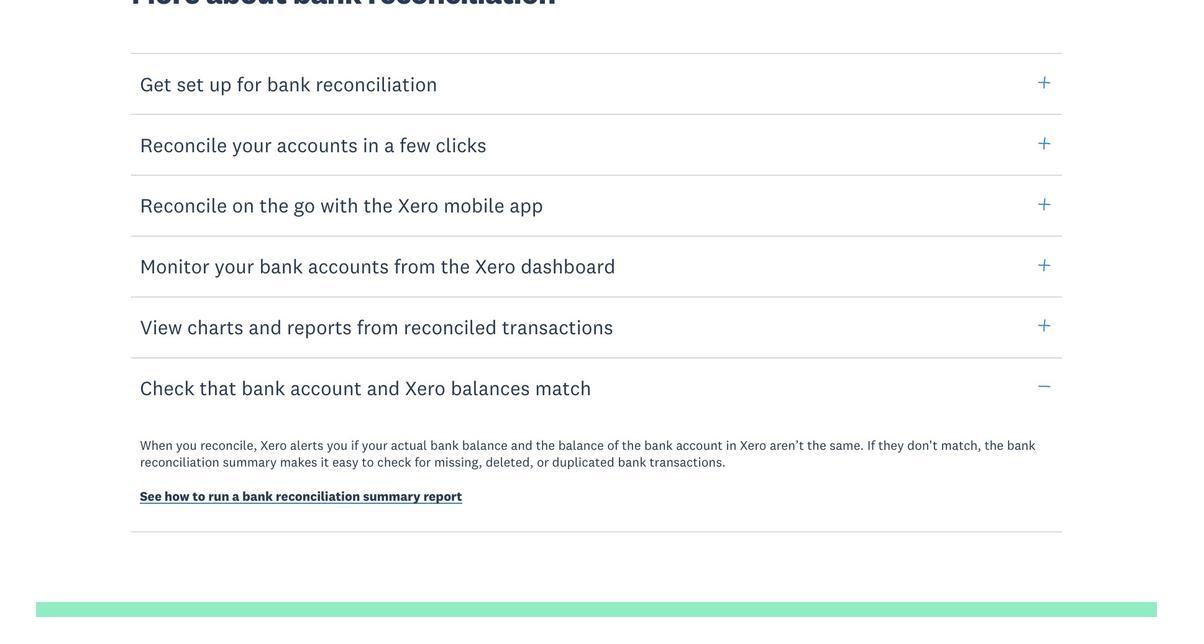 Task type: locate. For each thing, give the bounding box(es) containing it.
your right 'monitor'
[[215, 254, 254, 279]]

deleted,
[[486, 454, 534, 471]]

view charts and reports from reconciled transactions
[[140, 315, 614, 340]]

reconcile inside dropdown button
[[140, 193, 227, 218]]

check
[[377, 454, 412, 471]]

few
[[400, 132, 431, 157]]

balance
[[462, 437, 508, 454], [559, 437, 604, 454]]

1 vertical spatial and
[[367, 376, 400, 400]]

your inside dropdown button
[[215, 254, 254, 279]]

alerts
[[290, 437, 324, 454]]

0 vertical spatial reconcile
[[140, 132, 227, 157]]

0 vertical spatial a
[[384, 132, 395, 157]]

reports
[[287, 315, 352, 340]]

1 horizontal spatial in
[[726, 437, 737, 454]]

monitor your bank accounts from the xero dashboard
[[140, 254, 616, 279]]

the right aren't
[[808, 437, 827, 454]]

the up "reconciled"
[[441, 254, 470, 279]]

in inside when you reconcile, xero alerts you if your actual bank balance and the balance of the bank account in xero aren't the same. if they don't match, the bank reconciliation summary makes it easy to check for missing, deleted, or duplicated bank transactions.
[[726, 437, 737, 454]]

1 vertical spatial a
[[232, 488, 240, 505]]

the
[[260, 193, 289, 218], [364, 193, 393, 218], [441, 254, 470, 279], [536, 437, 555, 454], [622, 437, 641, 454], [808, 437, 827, 454], [985, 437, 1004, 454]]

reconcile inside "dropdown button"
[[140, 132, 227, 157]]

when
[[140, 437, 173, 454]]

you left if at the left of page
[[327, 437, 348, 454]]

1 vertical spatial from
[[357, 315, 399, 340]]

if
[[868, 437, 876, 454]]

xero
[[398, 193, 439, 218], [475, 254, 516, 279], [405, 376, 446, 400], [261, 437, 287, 454], [740, 437, 767, 454]]

0 horizontal spatial and
[[249, 315, 282, 340]]

account inside when you reconcile, xero alerts you if your actual bank balance and the balance of the bank account in xero aren't the same. if they don't match, the bank reconciliation summary makes it easy to check for missing, deleted, or duplicated bank transactions.
[[676, 437, 723, 454]]

account up transactions.
[[676, 437, 723, 454]]

0 horizontal spatial to
[[193, 488, 206, 505]]

summary down check
[[363, 488, 421, 505]]

1 reconcile from the top
[[140, 132, 227, 157]]

0 vertical spatial in
[[363, 132, 379, 157]]

your up "on"
[[232, 132, 272, 157]]

1 vertical spatial reconcile
[[140, 193, 227, 218]]

bank
[[267, 71, 311, 96], [259, 254, 303, 279], [242, 376, 285, 400], [431, 437, 459, 454], [645, 437, 673, 454], [1008, 437, 1036, 454], [618, 454, 647, 471], [243, 488, 273, 505]]

1 vertical spatial reconciliation
[[140, 454, 220, 471]]

your
[[232, 132, 272, 157], [215, 254, 254, 279], [362, 437, 388, 454]]

your for bank
[[215, 254, 254, 279]]

1 horizontal spatial you
[[327, 437, 348, 454]]

reconcile your accounts in a few clicks
[[140, 132, 487, 157]]

a right run
[[232, 488, 240, 505]]

get
[[140, 71, 172, 96]]

summary
[[223, 454, 277, 471], [363, 488, 421, 505]]

0 vertical spatial accounts
[[277, 132, 358, 157]]

accounts inside "dropdown button"
[[277, 132, 358, 157]]

a
[[384, 132, 395, 157], [232, 488, 240, 505]]

0 horizontal spatial in
[[363, 132, 379, 157]]

reconciliation inside dropdown button
[[316, 71, 438, 96]]

from inside monitor your bank accounts from the xero dashboard dropdown button
[[394, 254, 436, 279]]

1 vertical spatial to
[[193, 488, 206, 505]]

a inside "dropdown button"
[[384, 132, 395, 157]]

1 horizontal spatial and
[[367, 376, 400, 400]]

you
[[176, 437, 197, 454], [327, 437, 348, 454]]

0 vertical spatial to
[[362, 454, 374, 471]]

same.
[[830, 437, 865, 454]]

1 horizontal spatial balance
[[559, 437, 604, 454]]

1 balance from the left
[[462, 437, 508, 454]]

0 vertical spatial from
[[394, 254, 436, 279]]

0 horizontal spatial account
[[290, 376, 362, 400]]

2 vertical spatial reconciliation
[[276, 488, 360, 505]]

1 horizontal spatial summary
[[363, 488, 421, 505]]

or
[[537, 454, 549, 471]]

1 vertical spatial account
[[676, 437, 723, 454]]

easy
[[332, 454, 359, 471]]

a left few
[[384, 132, 395, 157]]

for
[[237, 71, 262, 96], [415, 454, 431, 471]]

reconcile
[[140, 132, 227, 157], [140, 193, 227, 218]]

accounts down reconcile on the go with the xero mobile app
[[308, 254, 389, 279]]

0 vertical spatial and
[[249, 315, 282, 340]]

0 vertical spatial account
[[290, 376, 362, 400]]

from for reconciled
[[357, 315, 399, 340]]

0 horizontal spatial for
[[237, 71, 262, 96]]

and right charts
[[249, 315, 282, 340]]

1 vertical spatial your
[[215, 254, 254, 279]]

1 vertical spatial accounts
[[308, 254, 389, 279]]

match
[[535, 376, 592, 400]]

balance up duplicated
[[559, 437, 604, 454]]

mobile
[[444, 193, 505, 218]]

summary down reconcile,
[[223, 454, 277, 471]]

1 horizontal spatial for
[[415, 454, 431, 471]]

it
[[321, 454, 329, 471]]

1 horizontal spatial a
[[384, 132, 395, 157]]

charts
[[187, 315, 244, 340]]

the left go
[[260, 193, 289, 218]]

from
[[394, 254, 436, 279], [357, 315, 399, 340]]

1 vertical spatial in
[[726, 437, 737, 454]]

0 horizontal spatial balance
[[462, 437, 508, 454]]

you right when
[[176, 437, 197, 454]]

check
[[140, 376, 195, 400]]

on
[[232, 193, 255, 218]]

reconcile left "on"
[[140, 193, 227, 218]]

run
[[208, 488, 229, 505]]

monitor
[[140, 254, 210, 279]]

to
[[362, 454, 374, 471], [193, 488, 206, 505]]

0 vertical spatial your
[[232, 132, 272, 157]]

reconcile on the go with the xero mobile app
[[140, 193, 543, 218]]

from inside "view charts and reports from reconciled transactions" dropdown button
[[357, 315, 399, 340]]

for right up
[[237, 71, 262, 96]]

balances
[[451, 376, 530, 400]]

to right the easy at the bottom left of the page
[[362, 454, 374, 471]]

in left aren't
[[726, 437, 737, 454]]

reconcile for reconcile your accounts in a few clicks
[[140, 132, 227, 157]]

account
[[290, 376, 362, 400], [676, 437, 723, 454]]

with
[[320, 193, 359, 218]]

for inside dropdown button
[[237, 71, 262, 96]]

reconcile for reconcile on the go with the xero mobile app
[[140, 193, 227, 218]]

see how to run a bank reconciliation summary report
[[140, 488, 462, 505]]

set
[[177, 71, 204, 96]]

1 horizontal spatial to
[[362, 454, 374, 471]]

0 vertical spatial for
[[237, 71, 262, 96]]

get set up for bank reconciliation button
[[131, 53, 1062, 115]]

0 horizontal spatial summary
[[223, 454, 277, 471]]

balance up the deleted,
[[462, 437, 508, 454]]

0 vertical spatial summary
[[223, 454, 277, 471]]

reconciliation inside when you reconcile, xero alerts you if your actual bank balance and the balance of the bank account in xero aren't the same. if they don't match, the bank reconciliation summary makes it easy to check for missing, deleted, or duplicated bank transactions.
[[140, 454, 220, 471]]

to left run
[[193, 488, 206, 505]]

in left few
[[363, 132, 379, 157]]

aren't
[[770, 437, 804, 454]]

1 horizontal spatial account
[[676, 437, 723, 454]]

2 vertical spatial and
[[511, 437, 533, 454]]

0 vertical spatial reconciliation
[[316, 71, 438, 96]]

transactions.
[[650, 454, 726, 471]]

to inside see how to run a bank reconciliation summary report link
[[193, 488, 206, 505]]

reconcile,
[[200, 437, 257, 454]]

0 horizontal spatial a
[[232, 488, 240, 505]]

account up alerts
[[290, 376, 362, 400]]

2 you from the left
[[327, 437, 348, 454]]

2 horizontal spatial and
[[511, 437, 533, 454]]

2 vertical spatial your
[[362, 437, 388, 454]]

reconciled
[[404, 315, 497, 340]]

actual
[[391, 437, 427, 454]]

if
[[351, 437, 359, 454]]

accounts up go
[[277, 132, 358, 157]]

and up the deleted,
[[511, 437, 533, 454]]

get set up for bank reconciliation
[[140, 71, 438, 96]]

of
[[608, 437, 619, 454]]

1 vertical spatial for
[[415, 454, 431, 471]]

and
[[249, 315, 282, 340], [367, 376, 400, 400], [511, 437, 533, 454]]

reconciliation
[[316, 71, 438, 96], [140, 454, 220, 471], [276, 488, 360, 505]]

reconcile down set at top left
[[140, 132, 227, 157]]

report
[[424, 488, 462, 505]]

and down view charts and reports from reconciled transactions
[[367, 376, 400, 400]]

makes
[[280, 454, 318, 471]]

2 reconcile from the top
[[140, 193, 227, 218]]

in
[[363, 132, 379, 157], [726, 437, 737, 454]]

your inside "dropdown button"
[[232, 132, 272, 157]]

0 horizontal spatial you
[[176, 437, 197, 454]]

your right if at the left of page
[[362, 437, 388, 454]]

accounts
[[277, 132, 358, 157], [308, 254, 389, 279]]

for down actual
[[415, 454, 431, 471]]

2 balance from the left
[[559, 437, 604, 454]]



Task type: describe. For each thing, give the bounding box(es) containing it.
reconcile on the go with the xero mobile app button
[[131, 174, 1062, 237]]

check that bank account and xero balances match button
[[131, 357, 1062, 419]]

missing,
[[434, 454, 483, 471]]

they
[[879, 437, 905, 454]]

accounts inside dropdown button
[[308, 254, 389, 279]]

dashboard
[[521, 254, 616, 279]]

go
[[294, 193, 315, 218]]

check that bank account and xero balances match element
[[119, 419, 1075, 533]]

the right of
[[622, 437, 641, 454]]

reconcile your accounts in a few clicks button
[[131, 114, 1062, 176]]

up
[[209, 71, 232, 96]]

transactions
[[502, 315, 614, 340]]

app
[[510, 193, 543, 218]]

from for the
[[394, 254, 436, 279]]

that
[[200, 376, 237, 400]]

in inside "dropdown button"
[[363, 132, 379, 157]]

duplicated
[[553, 454, 615, 471]]

summary inside when you reconcile, xero alerts you if your actual bank balance and the balance of the bank account in xero aren't the same. if they don't match, the bank reconciliation summary makes it easy to check for missing, deleted, or duplicated bank transactions.
[[223, 454, 277, 471]]

1 vertical spatial summary
[[363, 488, 421, 505]]

clicks
[[436, 132, 487, 157]]

match,
[[941, 437, 982, 454]]

1 you from the left
[[176, 437, 197, 454]]

how
[[165, 488, 190, 505]]

to inside when you reconcile, xero alerts you if your actual bank balance and the balance of the bank account in xero aren't the same. if they don't match, the bank reconciliation summary makes it easy to check for missing, deleted, or duplicated bank transactions.
[[362, 454, 374, 471]]

view
[[140, 315, 182, 340]]

your inside when you reconcile, xero alerts you if your actual bank balance and the balance of the bank account in xero aren't the same. if they don't match, the bank reconciliation summary makes it easy to check for missing, deleted, or duplicated bank transactions.
[[362, 437, 388, 454]]

the up or
[[536, 437, 555, 454]]

check that bank account and xero balances match
[[140, 376, 592, 400]]

a for run
[[232, 488, 240, 505]]

don't
[[908, 437, 938, 454]]

view charts and reports from reconciled transactions button
[[131, 296, 1062, 359]]

and inside dropdown button
[[367, 376, 400, 400]]

the right match,
[[985, 437, 1004, 454]]

see how to run a bank reconciliation summary report link
[[140, 488, 462, 508]]

and inside when you reconcile, xero alerts you if your actual bank balance and the balance of the bank account in xero aren't the same. if they don't match, the bank reconciliation summary makes it easy to check for missing, deleted, or duplicated bank transactions.
[[511, 437, 533, 454]]

monitor your bank accounts from the xero dashboard button
[[131, 235, 1062, 298]]

a for in
[[384, 132, 395, 157]]

your for accounts
[[232, 132, 272, 157]]

the right with
[[364, 193, 393, 218]]

account inside dropdown button
[[290, 376, 362, 400]]

see
[[140, 488, 162, 505]]

for inside when you reconcile, xero alerts you if your actual bank balance and the balance of the bank account in xero aren't the same. if they don't match, the bank reconciliation summary makes it easy to check for missing, deleted, or duplicated bank transactions.
[[415, 454, 431, 471]]

and inside dropdown button
[[249, 315, 282, 340]]

when you reconcile, xero alerts you if your actual bank balance and the balance of the bank account in xero aren't the same. if they don't match, the bank reconciliation summary makes it easy to check for missing, deleted, or duplicated bank transactions.
[[140, 437, 1036, 471]]



Task type: vqa. For each thing, say whether or not it's contained in the screenshot.
report on the bottom left of the page
yes



